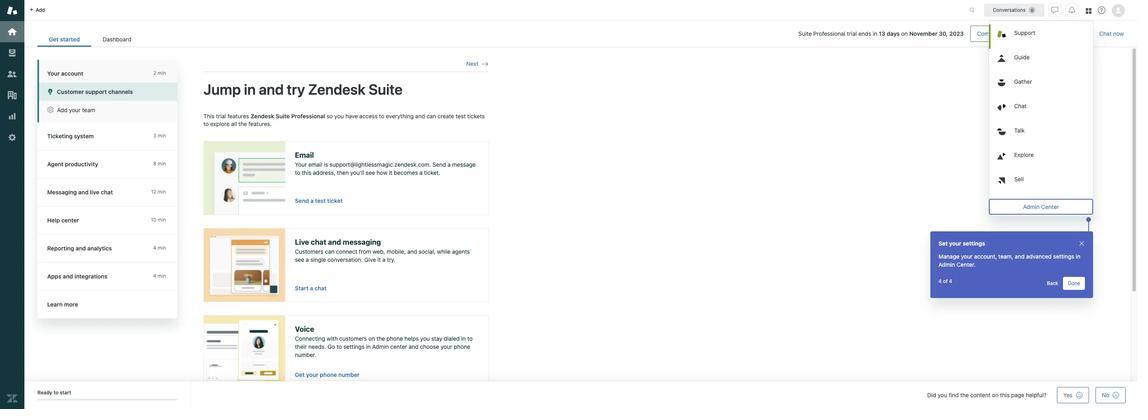 Task type: vqa. For each thing, say whether or not it's contained in the screenshot.
settings within the 'Manage your account, team, and advanced settings in Admin Center.'
yes



Task type: locate. For each thing, give the bounding box(es) containing it.
zendesk products image
[[1087, 8, 1092, 14]]

how
[[377, 169, 388, 176]]

customers
[[295, 248, 324, 255]]

2 vertical spatial admin
[[372, 344, 389, 350]]

agents
[[452, 248, 470, 255]]

admin inside voice connecting with customers on the phone helps you stay dialed in to their needs. go to settings in admin center and choose your phone number.
[[372, 344, 389, 350]]

admin
[[1024, 203, 1040, 210], [939, 261, 956, 268], [372, 344, 389, 350]]

1 horizontal spatial your
[[295, 161, 307, 168]]

trial inside region
[[216, 113, 226, 120]]

explore
[[1015, 151, 1034, 158]]

1 horizontal spatial phone
[[387, 336, 403, 343]]

phone down "dialed"
[[454, 344, 471, 350]]

see left how
[[366, 169, 375, 176]]

1 4 from the left
[[939, 278, 942, 285]]

13
[[879, 30, 886, 37]]

you right did
[[938, 392, 948, 399]]

4 left of
[[939, 278, 942, 285]]

phone left number
[[320, 372, 337, 379]]

0 vertical spatial chat
[[311, 238, 327, 247]]

1 horizontal spatial 4
[[950, 278, 953, 285]]

settings down customers
[[344, 344, 365, 350]]

test right "create"
[[456, 113, 466, 120]]

professional left so
[[291, 113, 325, 120]]

can inside so you have access to everything and can create test tickets to explore all the features.
[[427, 113, 436, 120]]

it
[[389, 169, 393, 176], [378, 256, 381, 263]]

this inside 'email your email is support@lightlessmagic.zendesk.com. send a message to this address, then you'll see how it becomes a ticket.'
[[302, 169, 312, 176]]

4 heading from the top
[[37, 207, 186, 235]]

1 vertical spatial you
[[421, 336, 430, 343]]

can up single
[[325, 248, 335, 255]]

a right start
[[310, 285, 313, 292]]

to down email
[[295, 169, 300, 176]]

0 horizontal spatial phone
[[320, 372, 337, 379]]

0 horizontal spatial trial
[[216, 113, 226, 120]]

a left message
[[448, 161, 451, 168]]

your inside heading
[[47, 70, 60, 77]]

settings up account,
[[964, 240, 986, 247]]

your up center.
[[962, 253, 973, 260]]

ready
[[37, 390, 52, 396]]

started
[[60, 36, 80, 43]]

0 horizontal spatial send
[[295, 198, 309, 204]]

your account
[[47, 70, 83, 77]]

and right everything
[[415, 113, 425, 120]]

manage
[[939, 253, 960, 260]]

2 horizontal spatial phone
[[454, 344, 471, 350]]

you right so
[[335, 113, 344, 120]]

phone up center
[[387, 336, 403, 343]]

1 horizontal spatial trial
[[847, 30, 857, 37]]

0 vertical spatial get
[[49, 36, 59, 43]]

center.
[[957, 261, 976, 268]]

email
[[309, 161, 322, 168]]

0 horizontal spatial you
[[335, 113, 344, 120]]

needs.
[[309, 344, 326, 350]]

0 horizontal spatial get
[[49, 36, 59, 43]]

and right team,
[[1015, 253, 1025, 260]]

your for add your team
[[69, 107, 81, 114]]

everything
[[386, 113, 414, 120]]

0 horizontal spatial can
[[325, 248, 335, 255]]

1 horizontal spatial this
[[1001, 392, 1010, 399]]

1 heading from the top
[[37, 123, 186, 151]]

1 horizontal spatial see
[[366, 169, 375, 176]]

your right add
[[69, 107, 81, 114]]

1 horizontal spatial zendesk
[[308, 81, 366, 98]]

you inside voice connecting with customers on the phone helps you stay dialed in to their needs. go to settings in admin center and choose your phone number.
[[421, 336, 430, 343]]

zendesk
[[308, 81, 366, 98], [251, 113, 274, 120]]

0 vertical spatial zendesk
[[308, 81, 366, 98]]

and left "social,"
[[408, 248, 417, 255]]

in inside manage your account, team, and advanced settings in admin center.
[[1077, 253, 1081, 260]]

1 vertical spatial zendesk
[[251, 113, 274, 120]]

on right customers
[[369, 336, 375, 343]]

to right access
[[379, 113, 385, 120]]

2 horizontal spatial on
[[993, 392, 999, 399]]

their
[[295, 344, 307, 350]]

chat right start
[[315, 285, 327, 292]]

0 horizontal spatial test
[[315, 198, 326, 204]]

zendesk up so
[[308, 81, 366, 98]]

conversations
[[994, 7, 1026, 13]]

0 vertical spatial professional
[[814, 30, 846, 37]]

your account heading
[[37, 60, 177, 83]]

the right customers
[[377, 336, 385, 343]]

support
[[1015, 29, 1036, 36]]

get help image
[[1099, 7, 1106, 14]]

a left try.
[[383, 256, 386, 263]]

2 horizontal spatial settings
[[1054, 253, 1075, 260]]

chat up talk
[[1015, 102, 1027, 109]]

0 vertical spatial you
[[335, 113, 344, 120]]

0 vertical spatial can
[[427, 113, 436, 120]]

1 vertical spatial the
[[377, 336, 385, 343]]

0 horizontal spatial see
[[295, 256, 304, 263]]

1 horizontal spatial get
[[295, 372, 305, 379]]

get your phone number link
[[295, 372, 360, 379]]

1 horizontal spatial you
[[421, 336, 430, 343]]

1 horizontal spatial chat
[[1100, 30, 1112, 37]]

2
[[153, 70, 156, 76]]

phone
[[387, 336, 403, 343], [454, 344, 471, 350], [320, 372, 337, 379]]

your down "number."
[[306, 372, 319, 379]]

the right find
[[961, 392, 969, 399]]

you inside so you have access to everything and can create test tickets to explore all the features.
[[335, 113, 344, 120]]

can inside live chat and messaging customers can connect from web, mobile, and social, while agents see a single conversation. give it a try.
[[325, 248, 335, 255]]

it down web,
[[378, 256, 381, 263]]

0 vertical spatial it
[[389, 169, 393, 176]]

in right jump
[[244, 81, 256, 98]]

sell
[[1015, 176, 1024, 183]]

0 vertical spatial the
[[239, 121, 247, 127]]

gather
[[1015, 78, 1033, 85]]

this down email
[[302, 169, 312, 176]]

your right "set"
[[950, 240, 962, 247]]

your inside manage your account, team, and advanced settings in admin center.
[[962, 253, 973, 260]]

send
[[433, 161, 446, 168], [295, 198, 309, 204]]

on right 'content'
[[993, 392, 999, 399]]

voice
[[295, 325, 314, 334]]

account
[[61, 70, 83, 77]]

your down email
[[295, 161, 307, 168]]

main element
[[0, 0, 24, 410]]

in left 13
[[873, 30, 878, 37]]

0 vertical spatial send
[[433, 161, 446, 168]]

1 vertical spatial this
[[1001, 392, 1010, 399]]

0 horizontal spatial professional
[[291, 113, 325, 120]]

1 horizontal spatial suite
[[369, 81, 403, 98]]

to inside 'email your email is support@lightlessmagic.zendesk.com. send a message to this address, then you'll see how it becomes a ticket.'
[[295, 169, 300, 176]]

1 vertical spatial your
[[295, 161, 307, 168]]

1 vertical spatial chat
[[315, 285, 327, 292]]

1 horizontal spatial on
[[902, 30, 908, 37]]

a down customers
[[306, 256, 309, 263]]

views image
[[7, 48, 18, 58]]

1 horizontal spatial settings
[[964, 240, 986, 247]]

zendesk inside content-title region
[[308, 81, 366, 98]]

customer
[[57, 88, 84, 95]]

conversation.
[[328, 256, 363, 263]]

send left ticket
[[295, 198, 309, 204]]

1 horizontal spatial test
[[456, 113, 466, 120]]

1 horizontal spatial it
[[389, 169, 393, 176]]

you for did
[[938, 392, 948, 399]]

to left start
[[54, 390, 58, 396]]

can left "create"
[[427, 113, 436, 120]]

and down 'helps'
[[409, 344, 419, 350]]

1 vertical spatial suite
[[369, 81, 403, 98]]

to
[[379, 113, 385, 120], [204, 121, 209, 127], [295, 169, 300, 176], [468, 336, 473, 343], [337, 344, 342, 350], [54, 390, 58, 396]]

1 horizontal spatial send
[[433, 161, 446, 168]]

your
[[47, 70, 60, 77], [295, 161, 307, 168]]

test left ticket
[[315, 198, 326, 204]]

send up ticket.
[[433, 161, 446, 168]]

features.
[[249, 121, 272, 127]]

zendesk up features.
[[251, 113, 274, 120]]

get started image
[[7, 26, 18, 37]]

see inside live chat and messaging customers can connect from web, mobile, and social, while agents see a single conversation. give it a try.
[[295, 256, 304, 263]]

yes
[[1064, 392, 1073, 399]]

your down "dialed"
[[441, 344, 453, 350]]

dashboard
[[103, 36, 131, 43]]

example of email conversation inside of the ticketing system and the customer is asking the agent about reimbursement policy. image
[[204, 142, 285, 215]]

1 vertical spatial settings
[[1054, 253, 1075, 260]]

and
[[259, 81, 284, 98], [415, 113, 425, 120], [328, 238, 341, 247], [408, 248, 417, 255], [1015, 253, 1025, 260], [409, 344, 419, 350]]

on
[[902, 30, 908, 37], [369, 336, 375, 343], [993, 392, 999, 399]]

4
[[939, 278, 942, 285], [950, 278, 953, 285]]

2 heading from the top
[[37, 151, 186, 179]]

so
[[327, 113, 333, 120]]

features
[[228, 113, 249, 120]]

1 vertical spatial chat
[[1015, 102, 1027, 109]]

2 horizontal spatial you
[[938, 392, 948, 399]]

you
[[335, 113, 344, 120], [421, 336, 430, 343], [938, 392, 948, 399]]

0 horizontal spatial zendesk
[[251, 113, 274, 120]]

test
[[456, 113, 466, 120], [315, 198, 326, 204]]

2 horizontal spatial suite
[[799, 30, 812, 37]]

start
[[60, 390, 71, 396]]

customer support channels
[[57, 88, 133, 95]]

1 vertical spatial can
[[325, 248, 335, 255]]

get down "number."
[[295, 372, 305, 379]]

the right all
[[239, 121, 247, 127]]

professional left ends
[[814, 30, 846, 37]]

see down customers
[[295, 256, 304, 263]]

2 horizontal spatial the
[[961, 392, 969, 399]]

did you find the content on this page helpful?
[[928, 392, 1047, 399]]

1 vertical spatial admin
[[939, 261, 956, 268]]

0 vertical spatial chat
[[1100, 30, 1112, 37]]

0 horizontal spatial chat
[[1015, 102, 1027, 109]]

in
[[873, 30, 878, 37], [244, 81, 256, 98], [1077, 253, 1081, 260], [461, 336, 466, 343], [366, 344, 371, 350]]

next
[[467, 60, 479, 67]]

give
[[365, 256, 376, 263]]

tickets
[[468, 113, 485, 120]]

now
[[1114, 30, 1125, 37]]

chat for chat
[[1015, 102, 1027, 109]]

2 vertical spatial phone
[[320, 372, 337, 379]]

add your team
[[57, 107, 95, 114]]

the inside so you have access to everything and can create test tickets to explore all the features.
[[239, 121, 247, 127]]

to down this
[[204, 121, 209, 127]]

0 horizontal spatial settings
[[344, 344, 365, 350]]

1 horizontal spatial admin
[[939, 261, 956, 268]]

0 vertical spatial phone
[[387, 336, 403, 343]]

0 horizontal spatial your
[[47, 70, 60, 77]]

0 vertical spatial this
[[302, 169, 312, 176]]

1 horizontal spatial can
[[427, 113, 436, 120]]

connecting
[[295, 336, 325, 343]]

2 vertical spatial settings
[[344, 344, 365, 350]]

0 vertical spatial test
[[456, 113, 466, 120]]

0 vertical spatial on
[[902, 30, 908, 37]]

zendesk image
[[7, 394, 18, 404]]

get for get your phone number
[[295, 372, 305, 379]]

chat inside "button"
[[1100, 30, 1112, 37]]

you'll
[[351, 169, 364, 176]]

your left account
[[47, 70, 60, 77]]

your for set your settings
[[950, 240, 962, 247]]

1 vertical spatial trial
[[216, 113, 226, 120]]

0 vertical spatial admin
[[1024, 203, 1040, 210]]

0 horizontal spatial the
[[239, 121, 247, 127]]

settings inside manage your account, team, and advanced settings in admin center.
[[1054, 253, 1075, 260]]

it right how
[[389, 169, 393, 176]]

no
[[1103, 392, 1110, 399]]

chat now
[[1100, 30, 1125, 37]]

chat for chat now
[[1100, 30, 1112, 37]]

0 vertical spatial your
[[47, 70, 60, 77]]

get left started
[[49, 36, 59, 43]]

region
[[204, 112, 489, 410]]

0 horizontal spatial admin
[[372, 344, 389, 350]]

November 30, 2023 text field
[[910, 30, 964, 37]]

heading
[[37, 123, 186, 151], [37, 151, 186, 179], [37, 179, 186, 207], [37, 207, 186, 235], [37, 235, 186, 263], [37, 263, 186, 291], [37, 291, 186, 319]]

5 heading from the top
[[37, 235, 186, 263]]

suite inside section
[[799, 30, 812, 37]]

manage your account, team, and advanced settings in admin center.
[[939, 253, 1081, 268]]

chat left now
[[1100, 30, 1112, 37]]

voice connecting with customers on the phone helps you stay dialed in to their needs. go to settings in admin center and choose your phone number.
[[295, 325, 473, 358]]

1 vertical spatial get
[[295, 372, 305, 379]]

settings
[[964, 240, 986, 247], [1054, 253, 1075, 260], [344, 344, 365, 350]]

to right go
[[337, 344, 342, 350]]

team
[[82, 107, 95, 114]]

admin image
[[7, 132, 18, 143]]

2 horizontal spatial admin
[[1024, 203, 1040, 210]]

you up the "choose"
[[421, 336, 430, 343]]

chat up customers
[[311, 238, 327, 247]]

close image
[[1079, 241, 1086, 247]]

1 vertical spatial it
[[378, 256, 381, 263]]

is
[[324, 161, 328, 168]]

done
[[1069, 280, 1081, 287]]

footer
[[24, 382, 1138, 410]]

0 horizontal spatial suite
[[276, 113, 290, 120]]

example of how the agent accepts an incoming phone call as well as how to log the details of the call. image
[[204, 316, 285, 389]]

channels
[[108, 88, 133, 95]]

tab list
[[37, 32, 143, 47]]

your inside button
[[69, 107, 81, 114]]

plans
[[1003, 30, 1017, 37]]

professional
[[814, 30, 846, 37], [291, 113, 325, 120]]

on right days
[[902, 30, 908, 37]]

1 vertical spatial professional
[[291, 113, 325, 120]]

test inside so you have access to everything and can create test tickets to explore all the features.
[[456, 113, 466, 120]]

0 horizontal spatial 4
[[939, 278, 942, 285]]

1 vertical spatial on
[[369, 336, 375, 343]]

live
[[295, 238, 309, 247]]

the inside voice connecting with customers on the phone helps you stay dialed in to their needs. go to settings in admin center and choose your phone number.
[[377, 336, 385, 343]]

trial left ends
[[847, 30, 857, 37]]

tab list containing get started
[[37, 32, 143, 47]]

a inside button
[[310, 285, 313, 292]]

1 horizontal spatial the
[[377, 336, 385, 343]]

customers image
[[7, 69, 18, 79]]

trial
[[847, 30, 857, 37], [216, 113, 226, 120]]

2 vertical spatial the
[[961, 392, 969, 399]]

2 vertical spatial on
[[993, 392, 999, 399]]

section
[[149, 26, 1080, 42]]

days
[[887, 30, 900, 37]]

settings right advanced
[[1054, 253, 1075, 260]]

1 horizontal spatial professional
[[814, 30, 846, 37]]

and inside so you have access to everything and can create test tickets to explore all the features.
[[415, 113, 425, 120]]

it inside 'email your email is support@lightlessmagic.zendesk.com. send a message to this address, then you'll see how it becomes a ticket.'
[[389, 169, 393, 176]]

can
[[427, 113, 436, 120], [325, 248, 335, 255]]

2 vertical spatial you
[[938, 392, 948, 399]]

in inside content-title region
[[244, 81, 256, 98]]

0 horizontal spatial this
[[302, 169, 312, 176]]

0 vertical spatial see
[[366, 169, 375, 176]]

4 right of
[[950, 278, 953, 285]]

1 vertical spatial see
[[295, 256, 304, 263]]

send a test ticket link
[[295, 198, 343, 204]]

2 vertical spatial suite
[[276, 113, 290, 120]]

all
[[231, 121, 237, 127]]

and left try on the left
[[259, 81, 284, 98]]

this left page
[[1001, 392, 1010, 399]]

trial up the explore
[[216, 113, 226, 120]]

0 vertical spatial suite
[[799, 30, 812, 37]]

0 horizontal spatial it
[[378, 256, 381, 263]]

0 vertical spatial settings
[[964, 240, 986, 247]]

0 horizontal spatial on
[[369, 336, 375, 343]]

in down close icon on the right bottom of page
[[1077, 253, 1081, 260]]



Task type: describe. For each thing, give the bounding box(es) containing it.
dialed
[[444, 336, 460, 343]]

a left ticket.
[[420, 169, 423, 176]]

gather link
[[991, 73, 1094, 97]]

number
[[339, 372, 360, 379]]

start
[[295, 285, 309, 292]]

stay
[[432, 336, 443, 343]]

november
[[910, 30, 938, 37]]

page
[[1012, 392, 1025, 399]]

settings inside voice connecting with customers on the phone helps you stay dialed in to their needs. go to settings in admin center and choose your phone number.
[[344, 344, 365, 350]]

7 heading from the top
[[37, 291, 186, 319]]

chat now button
[[1094, 26, 1131, 42]]

ticket.
[[424, 169, 441, 176]]

center
[[391, 344, 407, 350]]

organizations image
[[7, 90, 18, 101]]

go
[[328, 344, 335, 350]]

choose
[[420, 344, 439, 350]]

compare plans button
[[971, 26, 1024, 42]]

your inside 'email your email is support@lightlessmagic.zendesk.com. send a message to this address, then you'll see how it becomes a ticket.'
[[295, 161, 307, 168]]

access
[[360, 113, 378, 120]]

chat inside 'start a chat' button
[[315, 285, 327, 292]]

ticket
[[327, 198, 343, 204]]

2023
[[950, 30, 964, 37]]

and inside voice connecting with customers on the phone helps you stay dialed in to their needs. go to settings in admin center and choose your phone number.
[[409, 344, 419, 350]]

try
[[287, 81, 305, 98]]

and inside content-title region
[[259, 81, 284, 98]]

helpful?
[[1027, 392, 1047, 399]]

0 vertical spatial trial
[[847, 30, 857, 37]]

in down customers
[[366, 344, 371, 350]]

compare
[[978, 30, 1002, 37]]

create
[[438, 113, 454, 120]]

done button
[[1064, 277, 1086, 290]]

back button
[[1043, 277, 1064, 290]]

ready to start
[[37, 390, 71, 396]]

chat inside live chat and messaging customers can connect from web, mobile, and social, while agents see a single conversation. give it a try.
[[311, 238, 327, 247]]

admin inside manage your account, team, and advanced settings in admin center.
[[939, 261, 956, 268]]

section containing suite professional trial ends in
[[149, 26, 1080, 42]]

1 vertical spatial phone
[[454, 344, 471, 350]]

message
[[452, 161, 476, 168]]

number.
[[295, 352, 317, 358]]

connect
[[336, 248, 358, 255]]

guide link
[[991, 49, 1094, 73]]

web,
[[373, 248, 385, 255]]

social,
[[419, 248, 436, 255]]

talk link
[[991, 122, 1094, 146]]

1 vertical spatial test
[[315, 198, 326, 204]]

professional inside region
[[291, 113, 325, 120]]

while
[[437, 248, 451, 255]]

your for get your phone number
[[306, 372, 319, 379]]

content-title region
[[204, 80, 489, 99]]

becomes
[[394, 169, 418, 176]]

in right "dialed"
[[461, 336, 466, 343]]

sell link
[[991, 171, 1094, 195]]

suite inside region
[[276, 113, 290, 120]]

send inside 'email your email is support@lightlessmagic.zendesk.com. send a message to this address, then you'll see how it becomes a ticket.'
[[433, 161, 446, 168]]

add your team button
[[39, 101, 177, 119]]

next button
[[467, 60, 489, 68]]

progress-bar progress bar
[[37, 400, 177, 401]]

support@lightlessmagic.zendesk.com.
[[330, 161, 431, 168]]

set your settings dialog
[[931, 232, 1094, 298]]

set your settings
[[939, 240, 986, 247]]

conversations button
[[985, 3, 1045, 16]]

email your email is support@lightlessmagic.zendesk.com. send a message to this address, then you'll see how it becomes a ticket.
[[295, 151, 476, 176]]

start a chat button
[[295, 285, 327, 292]]

explore link
[[991, 146, 1094, 171]]

your inside voice connecting with customers on the phone helps you stay dialed in to their needs. go to settings in admin center and choose your phone number.
[[441, 344, 453, 350]]

advanced
[[1027, 253, 1052, 260]]

support link
[[991, 24, 1094, 49]]

3 heading from the top
[[37, 179, 186, 207]]

team,
[[999, 253, 1014, 260]]

region containing email
[[204, 112, 489, 410]]

so you have access to everything and can create test tickets to explore all the features.
[[204, 113, 485, 127]]

reporting image
[[7, 111, 18, 122]]

zendesk support image
[[7, 5, 18, 16]]

1 vertical spatial send
[[295, 198, 309, 204]]

get your phone number
[[295, 372, 360, 379]]

on inside section
[[902, 30, 908, 37]]

dashboard tab
[[91, 32, 143, 47]]

and up connect
[[328, 238, 341, 247]]

and inside manage your account, team, and advanced settings in admin center.
[[1015, 253, 1025, 260]]

from
[[359, 248, 371, 255]]

get started
[[49, 36, 80, 43]]

4 of 4 back
[[939, 278, 1059, 287]]

it inside live chat and messaging customers can connect from web, mobile, and social, while agents see a single conversation. give it a try.
[[378, 256, 381, 263]]

min
[[158, 70, 166, 76]]

jump
[[204, 81, 241, 98]]

then
[[337, 169, 349, 176]]

this trial features zendesk suite professional
[[204, 113, 325, 120]]

6 heading from the top
[[37, 263, 186, 291]]

this inside footer
[[1001, 392, 1010, 399]]

30,
[[940, 30, 949, 37]]

example of conversation inside of messaging and the customer is asking the agent about changing the size of the retail order. image
[[204, 229, 285, 302]]

a left ticket
[[311, 198, 314, 204]]

explore
[[210, 121, 230, 127]]

you for so
[[335, 113, 344, 120]]

guide
[[1015, 54, 1030, 60]]

suite inside content-title region
[[369, 81, 403, 98]]

yes button
[[1058, 388, 1090, 404]]

this
[[204, 113, 215, 120]]

to right "dialed"
[[468, 336, 473, 343]]

on inside voice connecting with customers on the phone helps you stay dialed in to their needs. go to settings in admin center and choose your phone number.
[[369, 336, 375, 343]]

your for manage your account, team, and advanced settings in admin center.
[[962, 253, 973, 260]]

start a chat
[[295, 285, 327, 292]]

support
[[85, 88, 107, 95]]

address,
[[313, 169, 336, 176]]

get for get started
[[49, 36, 59, 43]]

zendesk inside region
[[251, 113, 274, 120]]

footer containing did you find the content on this page helpful?
[[24, 382, 1138, 410]]

see inside 'email your email is support@lightlessmagic.zendesk.com. send a message to this address, then you'll see how it becomes a ticket.'
[[366, 169, 375, 176]]

professional inside section
[[814, 30, 846, 37]]

set
[[939, 240, 948, 247]]

admin center
[[1024, 203, 1060, 210]]

2 4 from the left
[[950, 278, 953, 285]]

jump in and try zendesk suite
[[204, 81, 403, 98]]

account,
[[975, 253, 998, 260]]

customers
[[339, 336, 367, 343]]

admin center link
[[990, 199, 1094, 215]]

customer support channels button
[[39, 83, 177, 101]]

try.
[[387, 256, 396, 263]]

back
[[1048, 280, 1059, 287]]

no button
[[1096, 388, 1126, 404]]

on inside footer
[[993, 392, 999, 399]]



